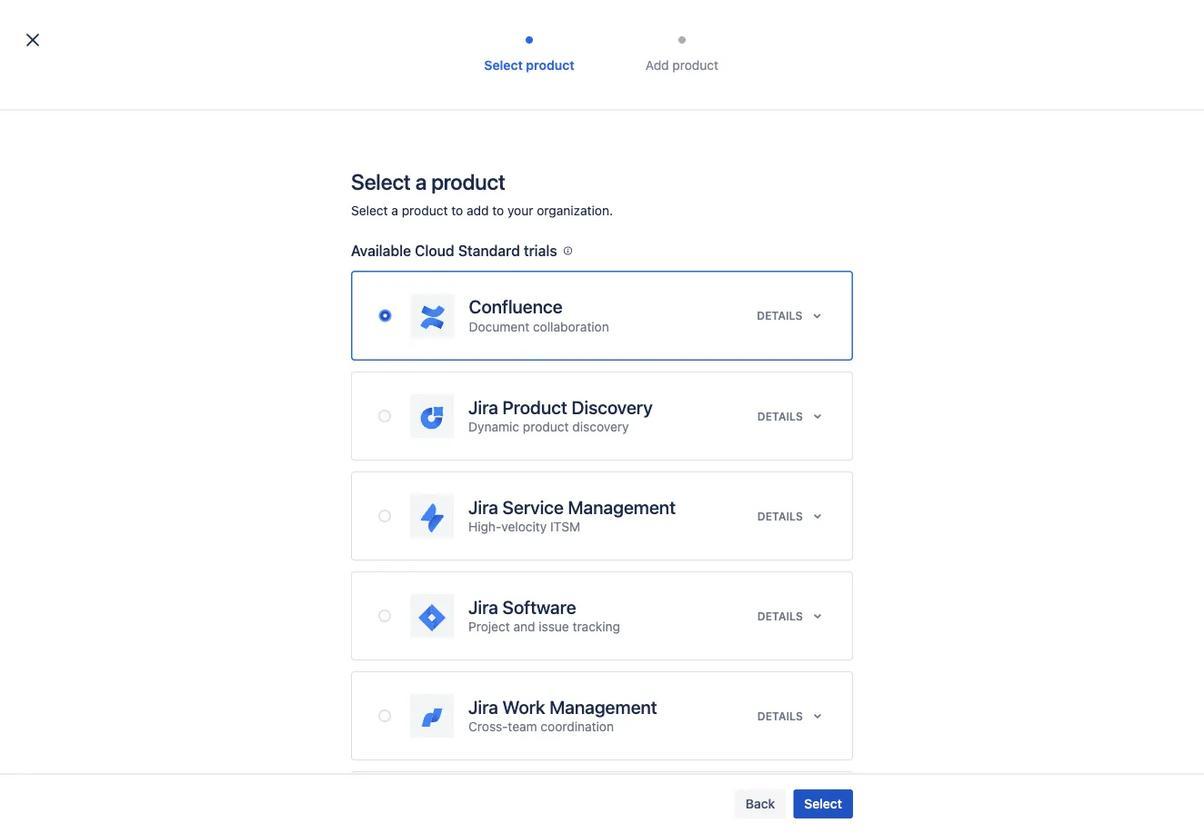 Task type: describe. For each thing, give the bounding box(es) containing it.
0 vertical spatial organization.
[[664, 164, 741, 179]]

trials
[[524, 242, 557, 260]]

refresh image
[[496, 261, 510, 276]]

jira work management image
[[416, 702, 448, 735]]

1 right the showing
[[348, 261, 354, 276]]

select down access,
[[351, 203, 388, 218]]

1 horizontal spatial result
[[502, 389, 535, 404]]

details button for confluence
[[755, 304, 830, 328]]

0 vertical spatial a
[[415, 169, 427, 195]]

details button for jira service management
[[756, 504, 830, 529]]

select for select product
[[484, 58, 523, 73]]

select product
[[484, 58, 574, 73]]

jira for jira service management
[[468, 497, 498, 518]]

software
[[502, 597, 576, 618]]

details for jira service management
[[757, 510, 803, 523]]

select for select
[[804, 797, 842, 812]]

management for jira work management
[[550, 697, 657, 718]]

add product inside button
[[1011, 116, 1086, 131]]

out
[[396, 261, 416, 276]]

close image
[[22, 29, 44, 51]]

0 horizontal spatial result
[[358, 261, 393, 276]]

jira product discovery dynamic product discovery
[[468, 396, 653, 435]]

standard
[[458, 242, 520, 260]]

access
[[57, 114, 97, 129]]

and for access,
[[448, 164, 470, 179]]

products
[[293, 114, 378, 139]]

document
[[469, 319, 529, 334]]

cloud
[[415, 242, 454, 260]]

cross-
[[468, 720, 508, 735]]

jira service management image
[[416, 502, 448, 535]]

details for jira work management
[[757, 710, 803, 723]]

details button for jira work management
[[756, 704, 830, 729]]

user access settings
[[25, 114, 148, 129]]

global navigation element
[[11, 0, 898, 50]]

jira work management cross-team coordination
[[468, 697, 657, 735]]

team
[[508, 720, 537, 735]]

add inside button
[[1011, 116, 1035, 131]]

project
[[468, 620, 510, 635]]

0 horizontal spatial of
[[419, 261, 431, 276]]

confluence image
[[416, 301, 449, 334]]

issue
[[539, 620, 569, 635]]

confluence document collaboration
[[469, 296, 609, 334]]

work
[[502, 697, 545, 718]]

available
[[351, 242, 411, 260]]

confluence for confluence https://rubyoranges.atlassian.net/wiki
[[335, 322, 402, 337]]

1 up "dynamic" at the bottom left of page
[[493, 389, 498, 404]]

add product button
[[1000, 109, 1097, 138]]

search image
[[453, 214, 475, 236]]

service
[[502, 497, 564, 518]]

jira software image
[[416, 602, 448, 635]]

select for select a product select a product to add to your organization.
[[351, 169, 411, 195]]

showing
[[293, 261, 345, 276]]

available cloud standard trials
[[351, 242, 557, 260]]

jira software project and issue tracking
[[468, 597, 620, 635]]

details for jira product discovery
[[757, 410, 803, 423]]

select button
[[793, 790, 853, 819]]

organization. inside select a product select a product to add to your organization.
[[537, 203, 613, 218]]



Task type: locate. For each thing, give the bounding box(es) containing it.
users
[[819, 295, 850, 308]]

jira for jira product discovery
[[468, 396, 498, 418]]

management for jira service management
[[568, 497, 676, 518]]

1-1 of 1 result
[[456, 389, 535, 404]]

high-
[[468, 520, 501, 535]]

management inside jira work management cross-team coordination
[[550, 697, 657, 718]]

confluence up https://rubyoranges.atlassian.net/wiki
[[335, 322, 402, 337]]

dynamic
[[468, 420, 519, 435]]

select a product select a product to add to your organization.
[[351, 169, 613, 218]]

0 vertical spatial management
[[568, 497, 676, 518]]

jira service management high-velocity itsm
[[468, 497, 676, 535]]

a right access,
[[415, 169, 427, 195]]

jira inside jira product discovery dynamic product discovery
[[468, 396, 498, 418]]

itsm
[[550, 520, 580, 535]]

back button
[[735, 790, 786, 819]]

confluence up document on the left
[[469, 296, 563, 317]]

user
[[25, 114, 53, 129]]

details button for jira product discovery
[[756, 404, 830, 429]]

5 details button from the top
[[756, 704, 830, 729]]

product
[[502, 396, 567, 418]]

jira inside jira work management cross-team coordination
[[468, 697, 498, 718]]

3 jira from the top
[[468, 597, 498, 618]]

1 jira from the top
[[468, 396, 498, 418]]

0 horizontal spatial a
[[391, 203, 398, 218]]

jira product discovery image
[[416, 402, 448, 435], [416, 402, 448, 435]]

all
[[526, 164, 540, 179]]

1 vertical spatial add product
[[1011, 116, 1086, 131]]

1 vertical spatial of
[[477, 389, 489, 404]]

jira service management image
[[416, 502, 448, 535]]

result
[[358, 261, 393, 276], [502, 389, 535, 404]]

your
[[635, 164, 661, 179], [507, 203, 533, 218]]

velocity
[[501, 520, 547, 535]]

jira up "dynamic" at the bottom left of page
[[468, 396, 498, 418]]

select up search text box
[[351, 169, 411, 195]]

your down manage access, changes, and more for all the products in your organization.
[[507, 203, 533, 218]]

0 vertical spatial result
[[358, 261, 393, 276]]

1 down cloud
[[435, 261, 441, 276]]

confluence https://rubyoranges.atlassian.net/wiki
[[335, 322, 525, 352]]

select inside progress tracker element
[[484, 58, 523, 73]]

0 vertical spatial add product
[[646, 58, 719, 73]]

0 horizontal spatial confluence
[[335, 322, 402, 337]]

1-
[[456, 389, 468, 404]]

result up "dynamic" at the bottom left of page
[[502, 389, 535, 404]]

1 horizontal spatial your
[[635, 164, 661, 179]]

jira
[[468, 396, 498, 418], [468, 497, 498, 518], [468, 597, 498, 618], [468, 697, 498, 718]]

1 details button from the top
[[755, 304, 830, 328]]

back
[[745, 797, 775, 812]]

for
[[507, 164, 523, 179]]

banner
[[0, 0, 1204, 51]]

next image
[[425, 386, 447, 408]]

1 horizontal spatial add product
[[1011, 116, 1086, 131]]

management
[[568, 497, 676, 518], [550, 697, 657, 718]]

your right in at the top of the page
[[635, 164, 661, 179]]

details for confluence
[[757, 310, 803, 322]]

your inside select a product select a product to add to your organization.
[[507, 203, 533, 218]]

confluence inside confluence https://rubyoranges.atlassian.net/wiki
[[335, 322, 402, 337]]

1 vertical spatial your
[[507, 203, 533, 218]]

showing 1 result out of 1 product
[[293, 261, 492, 276]]

management up itsm
[[568, 497, 676, 518]]

confluence
[[469, 296, 563, 317], [335, 322, 402, 337]]

a
[[415, 169, 427, 195], [391, 203, 398, 218]]

jira inside jira service management high-velocity itsm
[[468, 497, 498, 518]]

to left add
[[451, 203, 463, 218]]

0 horizontal spatial add product
[[646, 58, 719, 73]]

1 horizontal spatial confluence
[[469, 296, 563, 317]]

1 right next icon
[[468, 389, 474, 404]]

5 details from the top
[[757, 710, 803, 723]]

0 horizontal spatial and
[[448, 164, 470, 179]]

1 vertical spatial a
[[391, 203, 398, 218]]

discovery
[[572, 396, 653, 418]]

4 jira from the top
[[468, 697, 498, 718]]

details for jira software
[[757, 610, 803, 623]]

details button
[[755, 304, 830, 328], [756, 404, 830, 429], [756, 504, 830, 529], [756, 604, 830, 629], [756, 704, 830, 729]]

add
[[646, 58, 669, 73], [1011, 116, 1035, 131]]

jira up project
[[468, 597, 498, 618]]

organization.
[[664, 164, 741, 179], [537, 203, 613, 218]]

1 vertical spatial confluence
[[335, 322, 402, 337]]

2 details from the top
[[757, 410, 803, 423]]

of right out in the left top of the page
[[419, 261, 431, 276]]

result down available
[[358, 261, 393, 276]]

organization. right in at the top of the page
[[664, 164, 741, 179]]

product inside add product button
[[1038, 116, 1086, 131]]

management inside jira service management high-velocity itsm
[[568, 497, 676, 518]]

confluence image
[[416, 301, 449, 334]]

select inside select button
[[804, 797, 842, 812]]

0 vertical spatial of
[[419, 261, 431, 276]]

1 details from the top
[[757, 310, 803, 322]]

jira work management image
[[416, 702, 448, 735]]

discovery
[[572, 420, 629, 435]]

add
[[467, 203, 489, 218]]

select
[[484, 58, 523, 73], [351, 169, 411, 195], [351, 203, 388, 218], [804, 797, 842, 812]]

jira inside jira software project and issue tracking
[[468, 597, 498, 618]]

a up available
[[391, 203, 398, 218]]

2 jira from the top
[[468, 497, 498, 518]]

1 vertical spatial and
[[513, 620, 535, 635]]

1 to from the left
[[451, 203, 463, 218]]

products
[[565, 164, 618, 179]]

add product inside progress tracker element
[[646, 58, 719, 73]]

jira up high-
[[468, 497, 498, 518]]

confluence for confluence document collaboration
[[469, 296, 563, 317]]

Search text field
[[295, 212, 453, 237]]

to
[[451, 203, 463, 218], [492, 203, 504, 218]]

management up the coordination
[[550, 697, 657, 718]]

1 horizontal spatial to
[[492, 203, 504, 218]]

and inside jira software project and issue tracking
[[513, 620, 535, 635]]

confluence inside confluence document collaboration
[[469, 296, 563, 317]]

of
[[419, 261, 431, 276], [477, 389, 489, 404]]

product inside jira product discovery dynamic product discovery
[[523, 420, 569, 435]]

jira for jira software
[[468, 597, 498, 618]]

1 horizontal spatial of
[[477, 389, 489, 404]]

the
[[543, 164, 562, 179]]

tracking
[[572, 620, 620, 635]]

organization. down products
[[537, 203, 613, 218]]

collaboration
[[533, 319, 609, 334]]

and left more
[[448, 164, 470, 179]]

access,
[[343, 164, 388, 179]]

more
[[473, 164, 503, 179]]

1 vertical spatial management
[[550, 697, 657, 718]]

2 to from the left
[[492, 203, 504, 218]]

1 horizontal spatial a
[[415, 169, 427, 195]]

select right back
[[804, 797, 842, 812]]

0 horizontal spatial add
[[646, 58, 669, 73]]

progress tracker element
[[460, 36, 751, 73]]

1 vertical spatial add
[[1011, 116, 1035, 131]]

in
[[621, 164, 632, 179]]

1 vertical spatial result
[[502, 389, 535, 404]]

4 details button from the top
[[756, 604, 830, 629]]

manage
[[293, 164, 340, 179]]

add inside progress tracker element
[[646, 58, 669, 73]]

1 horizontal spatial organization.
[[664, 164, 741, 179]]

and
[[448, 164, 470, 179], [513, 620, 535, 635]]

details button for jira software
[[756, 604, 830, 629]]

jira for jira work management
[[468, 697, 498, 718]]

to right add
[[492, 203, 504, 218]]

None radio
[[379, 310, 391, 322], [378, 610, 391, 623], [378, 710, 391, 723], [379, 310, 391, 322], [378, 610, 391, 623], [378, 710, 391, 723]]

jira up cross-
[[468, 697, 498, 718]]

details
[[757, 310, 803, 322], [757, 410, 803, 423], [757, 510, 803, 523], [757, 610, 803, 623], [757, 710, 803, 723]]

1
[[348, 261, 354, 276], [435, 261, 441, 276], [468, 389, 474, 404], [493, 389, 498, 404]]

1 vertical spatial organization.
[[537, 203, 613, 218]]

4 details from the top
[[757, 610, 803, 623]]

0 vertical spatial add
[[646, 58, 669, 73]]

add product
[[646, 58, 719, 73], [1011, 116, 1086, 131]]

0 vertical spatial your
[[635, 164, 661, 179]]

3 details button from the top
[[756, 504, 830, 529]]

0 horizontal spatial to
[[451, 203, 463, 218]]

None radio
[[378, 410, 391, 423], [378, 510, 391, 523], [378, 410, 391, 423], [378, 510, 391, 523]]

1 horizontal spatial and
[[513, 620, 535, 635]]

and down software
[[513, 620, 535, 635]]

0 horizontal spatial your
[[507, 203, 533, 218]]

changes,
[[391, 164, 445, 179]]

product
[[526, 58, 574, 73], [672, 58, 719, 73], [1038, 116, 1086, 131], [431, 169, 505, 195], [402, 203, 448, 218], [444, 261, 492, 276], [523, 420, 569, 435]]

0 vertical spatial confluence
[[469, 296, 563, 317]]

settings
[[101, 114, 148, 129]]

jira software image
[[416, 602, 448, 635]]

1 horizontal spatial add
[[1011, 116, 1035, 131]]

2 details button from the top
[[756, 404, 830, 429]]

user access settings link
[[15, 104, 204, 140]]

0 horizontal spatial organization.
[[537, 203, 613, 218]]

select down 'global navigation' element
[[484, 58, 523, 73]]

0 vertical spatial and
[[448, 164, 470, 179]]

of right '1-'
[[477, 389, 489, 404]]

https://rubyoranges.atlassian.net/wiki
[[335, 339, 525, 352]]

coordination
[[541, 720, 614, 735]]

3 details from the top
[[757, 510, 803, 523]]

and for software
[[513, 620, 535, 635]]

manage access, changes, and more for all the products in your organization.
[[293, 164, 741, 179]]



Task type: vqa. For each thing, say whether or not it's contained in the screenshot.
Confluence related to Confluence https://rubyoranges.atlassian.net/wiki
yes



